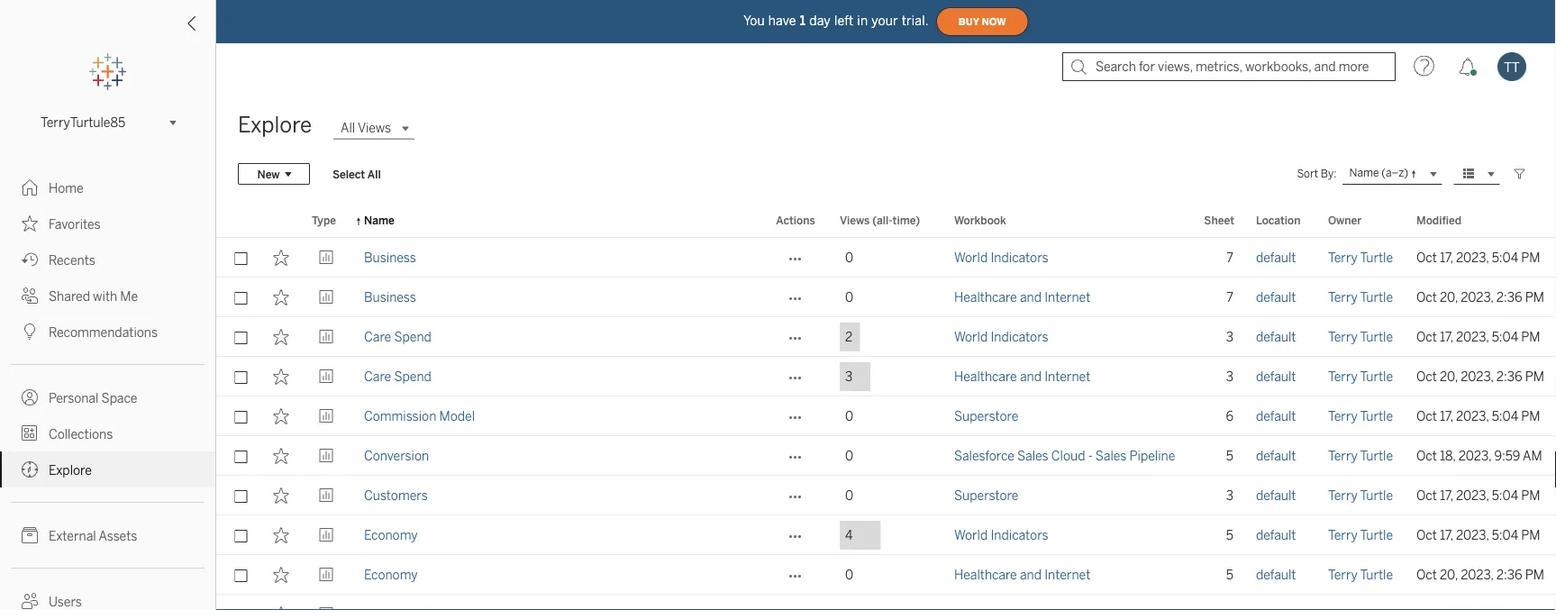Task type: vqa. For each thing, say whether or not it's contained in the screenshot.


Task type: locate. For each thing, give the bounding box(es) containing it.
1 internet from the top
[[1045, 290, 1091, 305]]

spend for 2
[[394, 329, 432, 344]]

views left (all-
[[840, 214, 870, 227]]

1 superstore from the top
[[954, 409, 1019, 424]]

terry for "terry turtle" link associated with first default link from the bottom of the page
[[1329, 567, 1358, 582]]

2 indicators from the top
[[991, 329, 1049, 344]]

oct 20, 2023, 2:36 pm for 5
[[1417, 567, 1545, 582]]

terry turtle link for superstore link related to 6's default link
[[1329, 397, 1394, 436]]

economy link down the customers link
[[364, 555, 418, 595]]

1 vertical spatial oct 20, 2023, 2:36 pm
[[1417, 369, 1545, 384]]

sales
[[1018, 448, 1049, 463], [1096, 448, 1127, 463]]

and
[[1020, 290, 1042, 305], [1020, 369, 1042, 384], [1020, 567, 1042, 582]]

superstore up salesforce
[[954, 409, 1019, 424]]

with
[[93, 289, 117, 304]]

world indicators
[[954, 250, 1049, 265], [954, 329, 1049, 344], [954, 528, 1049, 543]]

name inside grid
[[364, 214, 395, 227]]

view image
[[319, 250, 335, 266], [319, 289, 335, 306], [319, 329, 335, 345], [319, 369, 335, 385], [319, 408, 335, 425], [319, 448, 335, 464], [319, 567, 335, 583], [319, 607, 335, 610]]

7 turtle from the top
[[1361, 488, 1394, 503]]

1 horizontal spatial explore
[[238, 112, 312, 138]]

5 terry turtle from the top
[[1329, 409, 1394, 424]]

1 vertical spatial all
[[368, 167, 381, 180]]

2 vertical spatial 2:36
[[1497, 567, 1523, 582]]

3 oct 20, 2023, 2:36 pm from the top
[[1417, 567, 1545, 582]]

2 oct 17, 2023, 5:04 pm from the top
[[1417, 329, 1541, 344]]

4 default link from the top
[[1256, 357, 1296, 397]]

0 horizontal spatial sales
[[1018, 448, 1049, 463]]

superstore link for 3
[[954, 476, 1019, 516]]

navigation panel element
[[0, 54, 215, 610]]

0 vertical spatial 5
[[1227, 448, 1234, 463]]

1 vertical spatial and
[[1020, 369, 1042, 384]]

0 vertical spatial 2:36
[[1497, 290, 1523, 305]]

views up select all
[[358, 121, 391, 136]]

home link
[[0, 169, 215, 205]]

1 horizontal spatial sales
[[1096, 448, 1127, 463]]

superstore for 6
[[954, 409, 1019, 424]]

0
[[845, 250, 854, 265], [845, 290, 854, 305], [845, 409, 854, 424], [845, 448, 854, 463], [845, 488, 854, 503], [845, 567, 854, 582]]

explore down collections
[[49, 463, 92, 478]]

users
[[49, 594, 82, 609]]

1 vertical spatial economy
[[364, 567, 418, 582]]

7 default link from the top
[[1256, 476, 1296, 516]]

terry turtle link for default link related to 0's world indicators link
[[1329, 238, 1394, 278]]

healthcare and internet
[[954, 290, 1091, 305], [954, 369, 1091, 384], [954, 567, 1091, 582]]

5 for internet
[[1227, 567, 1234, 582]]

owner
[[1329, 214, 1362, 227]]

customers
[[364, 488, 428, 503]]

terry turtle for 3rd row from the bottom
[[1329, 528, 1394, 543]]

oct 17, 2023, 5:04 pm
[[1417, 250, 1541, 265], [1417, 329, 1541, 344], [1417, 409, 1541, 424], [1417, 488, 1541, 503], [1417, 528, 1541, 543]]

2 world indicators from the top
[[954, 329, 1049, 344]]

6 default link from the top
[[1256, 436, 1296, 476]]

1 care from the top
[[364, 329, 391, 344]]

terry for "terry turtle" link for default link related to 0's world indicators link
[[1329, 250, 1358, 265]]

healthcare for 5
[[954, 567, 1017, 582]]

4 oct 17, 2023, 5:04 pm from the top
[[1417, 488, 1541, 503]]

turtle for 8th default link from the bottom of the page
[[1361, 290, 1394, 305]]

0 for 5's healthcare and internet link
[[845, 567, 854, 582]]

1 default from the top
[[1256, 250, 1296, 265]]

0 for superstore link related to 6
[[845, 409, 854, 424]]

terry turtle for fourth row from the top of the page
[[1329, 369, 1394, 384]]

2 terry from the top
[[1329, 290, 1358, 305]]

2023, for world indicators link for 2
[[1457, 329, 1489, 344]]

recommendations link
[[0, 314, 215, 350]]

default for default link related to 4's world indicators link
[[1256, 528, 1296, 543]]

2023, for salesforce sales cloud - sales pipeline link
[[1459, 448, 1492, 463]]

all inside popup button
[[341, 121, 355, 136]]

1 vertical spatial indicators
[[991, 329, 1049, 344]]

8 oct from the top
[[1417, 528, 1437, 543]]

row group containing business
[[216, 238, 1557, 610]]

pm for fourth row from the top of the page
[[1526, 369, 1545, 384]]

4
[[845, 528, 853, 543]]

2:36 for 7
[[1497, 290, 1523, 305]]

world indicators for 2
[[954, 329, 1049, 344]]

5:04 for customers
[[1492, 488, 1519, 503]]

0 for superstore link corresponding to 3
[[845, 488, 854, 503]]

business link for world indicators
[[364, 238, 416, 278]]

explore inside main navigation. press the up and down arrow keys to access links. 'element'
[[49, 463, 92, 478]]

7 terry turtle link from the top
[[1329, 476, 1394, 516]]

healthcare
[[954, 290, 1017, 305], [954, 369, 1017, 384], [954, 567, 1017, 582]]

1 superstore link from the top
[[954, 397, 1019, 436]]

0 vertical spatial world
[[954, 250, 988, 265]]

1 vertical spatial 5
[[1227, 528, 1234, 543]]

3 healthcare from the top
[[954, 567, 1017, 582]]

2023,
[[1457, 250, 1489, 265], [1461, 290, 1494, 305], [1457, 329, 1489, 344], [1461, 369, 1494, 384], [1457, 409, 1489, 424], [1459, 448, 1492, 463], [1457, 488, 1489, 503], [1457, 528, 1489, 543], [1461, 567, 1494, 582]]

5 row from the top
[[216, 397, 1557, 436]]

2 0 from the top
[[845, 290, 854, 305]]

superstore link
[[954, 397, 1019, 436], [954, 476, 1019, 516]]

1 vertical spatial view image
[[319, 527, 335, 543]]

2 business link from the top
[[364, 278, 416, 317]]

0 vertical spatial world indicators
[[954, 250, 1049, 265]]

1 vertical spatial superstore
[[954, 488, 1019, 503]]

internet for 3
[[1045, 369, 1091, 384]]

superstore for 3
[[954, 488, 1019, 503]]

economy link down customers
[[364, 516, 418, 555]]

care spend
[[364, 329, 432, 344], [364, 369, 432, 384]]

2 view image from the top
[[319, 289, 335, 306]]

7 for healthcare and internet
[[1227, 290, 1234, 305]]

buy
[[959, 16, 980, 27]]

2 view image from the top
[[319, 527, 335, 543]]

name for name
[[364, 214, 395, 227]]

1 0 from the top
[[845, 250, 854, 265]]

name inside popup button
[[1350, 166, 1379, 180]]

5 5:04 from the top
[[1492, 528, 1519, 543]]

row
[[216, 238, 1557, 278], [216, 278, 1557, 317], [216, 317, 1557, 357], [216, 357, 1557, 397], [216, 397, 1557, 436], [216, 436, 1557, 476], [216, 476, 1557, 516], [216, 516, 1557, 555], [216, 555, 1557, 595], [216, 595, 1557, 610]]

space
[[101, 391, 137, 406]]

0 vertical spatial superstore
[[954, 409, 1019, 424]]

(a–z)
[[1382, 166, 1409, 180]]

4 row from the top
[[216, 357, 1557, 397]]

view image for world indicators's "business" link
[[319, 250, 335, 266]]

1 horizontal spatial views
[[840, 214, 870, 227]]

(all-
[[873, 214, 893, 227]]

0 vertical spatial healthcare and internet link
[[954, 278, 1091, 317]]

7 terry turtle from the top
[[1329, 488, 1394, 503]]

views (all-time)
[[840, 214, 920, 227]]

turtle for default link related to 0's world indicators link
[[1361, 250, 1394, 265]]

and for 7
[[1020, 290, 1042, 305]]

3 world indicators from the top
[[954, 528, 1049, 543]]

6 row from the top
[[216, 436, 1557, 476]]

5 default from the top
[[1256, 409, 1296, 424]]

oct 20, 2023, 2:36 pm for 7
[[1417, 290, 1545, 305]]

1 vertical spatial world
[[954, 329, 988, 344]]

3
[[1226, 329, 1234, 344], [845, 369, 853, 384], [1226, 369, 1234, 384], [1226, 488, 1234, 503]]

pm
[[1522, 250, 1541, 265], [1526, 290, 1545, 305], [1522, 329, 1541, 344], [1526, 369, 1545, 384], [1522, 409, 1541, 424], [1522, 488, 1541, 503], [1522, 528, 1541, 543], [1526, 567, 1545, 582]]

0 vertical spatial healthcare and internet
[[954, 290, 1091, 305]]

1 world from the top
[[954, 250, 988, 265]]

6 terry turtle link from the top
[[1329, 436, 1394, 476]]

1 economy link from the top
[[364, 516, 418, 555]]

name
[[1350, 166, 1379, 180], [364, 214, 395, 227]]

1 world indicators link from the top
[[954, 238, 1049, 278]]

3 2:36 from the top
[[1497, 567, 1523, 582]]

0 vertical spatial care spend
[[364, 329, 432, 344]]

all
[[341, 121, 355, 136], [368, 167, 381, 180]]

1 vertical spatial superstore link
[[954, 476, 1019, 516]]

2 superstore from the top
[[954, 488, 1019, 503]]

world indicators link
[[954, 238, 1049, 278], [954, 317, 1049, 357], [954, 516, 1049, 555]]

1 horizontal spatial name
[[1350, 166, 1379, 180]]

explore
[[238, 112, 312, 138], [49, 463, 92, 478]]

terry turtle link for 8th default link from the bottom of the page
[[1329, 278, 1394, 317]]

external assets
[[49, 529, 137, 543]]

2 vertical spatial indicators
[[991, 528, 1049, 543]]

3 terry turtle from the top
[[1329, 329, 1394, 344]]

0 horizontal spatial name
[[364, 214, 395, 227]]

oct 17, 2023, 5:04 pm for customers
[[1417, 488, 1541, 503]]

default for 8th default link from the bottom of the page
[[1256, 290, 1296, 305]]

2 vertical spatial internet
[[1045, 567, 1091, 582]]

default for world indicators link for 2's default link
[[1256, 329, 1296, 344]]

2 vertical spatial world indicators
[[954, 528, 1049, 543]]

3 for world indicators
[[1226, 329, 1234, 344]]

internet for 7
[[1045, 290, 1091, 305]]

1 vertical spatial business
[[364, 290, 416, 305]]

2 vertical spatial healthcare
[[954, 567, 1017, 582]]

5
[[1227, 448, 1234, 463], [1227, 528, 1234, 543], [1227, 567, 1234, 582]]

2 vertical spatial and
[[1020, 567, 1042, 582]]

1
[[800, 13, 806, 28]]

3 terry from the top
[[1329, 329, 1358, 344]]

main navigation. press the up and down arrow keys to access links. element
[[0, 169, 215, 610]]

2 economy link from the top
[[364, 555, 418, 595]]

1 turtle from the top
[[1361, 250, 1394, 265]]

terry turtle link for first default link from the bottom of the page
[[1329, 555, 1394, 595]]

default link for salesforce sales cloud - sales pipeline link
[[1256, 436, 1296, 476]]

row group
[[216, 238, 1557, 610]]

20,
[[1440, 290, 1458, 305], [1440, 369, 1458, 384], [1440, 567, 1458, 582]]

superstore link for 6
[[954, 397, 1019, 436]]

2 oct 20, 2023, 2:36 pm from the top
[[1417, 369, 1545, 384]]

0 vertical spatial oct 20, 2023, 2:36 pm
[[1417, 290, 1545, 305]]

world
[[954, 250, 988, 265], [954, 329, 988, 344], [954, 528, 988, 543]]

1 vertical spatial world indicators link
[[954, 317, 1049, 357]]

terry turtle for first row from the top
[[1329, 250, 1394, 265]]

economy for 4
[[364, 528, 418, 543]]

superstore down salesforce
[[954, 488, 1019, 503]]

business
[[364, 250, 416, 265], [364, 290, 416, 305]]

healthcare and internet for 7
[[954, 290, 1091, 305]]

2 terry turtle link from the top
[[1329, 278, 1394, 317]]

world for 0
[[954, 250, 988, 265]]

1 spend from the top
[[394, 329, 432, 344]]

healthcare and internet link for 3
[[954, 357, 1091, 397]]

superstore
[[954, 409, 1019, 424], [954, 488, 1019, 503]]

5 17, from the top
[[1440, 528, 1454, 543]]

collections link
[[0, 416, 215, 452]]

1 vertical spatial internet
[[1045, 369, 1091, 384]]

pm for row containing customers
[[1522, 488, 1541, 503]]

economy link
[[364, 516, 418, 555], [364, 555, 418, 595]]

now
[[982, 16, 1007, 27]]

0 vertical spatial 20,
[[1440, 290, 1458, 305]]

0 vertical spatial name
[[1350, 166, 1379, 180]]

1 5 from the top
[[1227, 448, 1234, 463]]

6 terry turtle from the top
[[1329, 448, 1394, 463]]

me
[[120, 289, 138, 304]]

0 for 0's world indicators link
[[845, 250, 854, 265]]

explore link
[[0, 452, 215, 488]]

turtle for first default link from the bottom of the page
[[1361, 567, 1394, 582]]

3 turtle from the top
[[1361, 329, 1394, 344]]

turtle
[[1361, 250, 1394, 265], [1361, 290, 1394, 305], [1361, 329, 1394, 344], [1361, 369, 1394, 384], [1361, 409, 1394, 424], [1361, 448, 1394, 463], [1361, 488, 1394, 503], [1361, 528, 1394, 543], [1361, 567, 1394, 582]]

you
[[744, 13, 765, 28]]

1 vertical spatial explore
[[49, 463, 92, 478]]

1 care spend link from the top
[[364, 317, 432, 357]]

1 business from the top
[[364, 250, 416, 265]]

default for default link related to superstore link corresponding to 3
[[1256, 488, 1296, 503]]

recommendations
[[49, 325, 158, 340]]

world for 2
[[954, 329, 988, 344]]

0 horizontal spatial all
[[341, 121, 355, 136]]

4 0 from the top
[[845, 448, 854, 463]]

5 terry from the top
[[1329, 409, 1358, 424]]

3 terry turtle link from the top
[[1329, 317, 1394, 357]]

healthcare for 7
[[954, 290, 1017, 305]]

in
[[857, 13, 868, 28]]

3 for healthcare and internet
[[1226, 369, 1234, 384]]

superstore link up salesforce
[[954, 397, 1019, 436]]

1 vertical spatial healthcare and internet
[[954, 369, 1091, 384]]

2 vertical spatial oct 20, 2023, 2:36 pm
[[1417, 567, 1545, 582]]

have
[[769, 13, 796, 28]]

9 terry turtle from the top
[[1329, 567, 1394, 582]]

1 oct from the top
[[1417, 250, 1437, 265]]

views
[[358, 121, 391, 136], [840, 214, 870, 227]]

6 turtle from the top
[[1361, 448, 1394, 463]]

shared with me link
[[0, 278, 215, 314]]

7 row from the top
[[216, 476, 1557, 516]]

3 world from the top
[[954, 528, 988, 543]]

2 default link from the top
[[1256, 278, 1296, 317]]

4 terry from the top
[[1329, 369, 1358, 384]]

2 vertical spatial healthcare and internet
[[954, 567, 1091, 582]]

shared
[[49, 289, 90, 304]]

name left "(a–z)"
[[1350, 166, 1379, 180]]

turtle for default link related to 4's world indicators link
[[1361, 528, 1394, 543]]

8 terry turtle link from the top
[[1329, 516, 1394, 555]]

1 vertical spatial world indicators
[[954, 329, 1049, 344]]

sales right -
[[1096, 448, 1127, 463]]

buy now
[[959, 16, 1007, 27]]

terry turtle for ninth row from the top
[[1329, 567, 1394, 582]]

0 vertical spatial care
[[364, 329, 391, 344]]

terry for "terry turtle" link for default link related to 4's world indicators link
[[1329, 528, 1358, 543]]

1 vertical spatial healthcare
[[954, 369, 1017, 384]]

economy
[[364, 528, 418, 543], [364, 567, 418, 582]]

2 vertical spatial world
[[954, 528, 988, 543]]

all up select
[[341, 121, 355, 136]]

2 internet from the top
[[1045, 369, 1091, 384]]

2 vertical spatial 20,
[[1440, 567, 1458, 582]]

8 default from the top
[[1256, 528, 1296, 543]]

18,
[[1440, 448, 1456, 463]]

view image for economy link for 0
[[319, 567, 335, 583]]

superstore link down salesforce
[[954, 476, 1019, 516]]

2 healthcare and internet link from the top
[[954, 357, 1091, 397]]

1 vertical spatial 20,
[[1440, 369, 1458, 384]]

0 for salesforce sales cloud - sales pipeline link
[[845, 448, 854, 463]]

2023, for superstore link related to 6
[[1457, 409, 1489, 424]]

1 horizontal spatial all
[[368, 167, 381, 180]]

default link
[[1256, 238, 1296, 278], [1256, 278, 1296, 317], [1256, 317, 1296, 357], [1256, 357, 1296, 397], [1256, 397, 1296, 436], [1256, 436, 1296, 476], [1256, 476, 1296, 516], [1256, 516, 1296, 555], [1256, 555, 1296, 595]]

1 vertical spatial 7
[[1227, 290, 1234, 305]]

4 terry turtle from the top
[[1329, 369, 1394, 384]]

1 default link from the top
[[1256, 238, 1296, 278]]

0 vertical spatial spend
[[394, 329, 432, 344]]

terry turtle link for default link related to superstore link corresponding to 3
[[1329, 476, 1394, 516]]

indicators for 4
[[991, 528, 1049, 543]]

2 vertical spatial 5
[[1227, 567, 1234, 582]]

9 terry from the top
[[1329, 567, 1358, 582]]

terry
[[1329, 250, 1358, 265], [1329, 290, 1358, 305], [1329, 329, 1358, 344], [1329, 369, 1358, 384], [1329, 409, 1358, 424], [1329, 448, 1358, 463], [1329, 488, 1358, 503], [1329, 528, 1358, 543], [1329, 567, 1358, 582]]

0 horizontal spatial views
[[358, 121, 391, 136]]

terryturtule85 button
[[33, 112, 182, 133]]

indicators for 0
[[991, 250, 1049, 265]]

0 vertical spatial economy
[[364, 528, 418, 543]]

0 vertical spatial view image
[[319, 488, 335, 504]]

0 vertical spatial healthcare
[[954, 290, 1017, 305]]

0 vertical spatial all
[[341, 121, 355, 136]]

1 17, from the top
[[1440, 250, 1454, 265]]

1 vertical spatial name
[[364, 214, 395, 227]]

2 healthcare from the top
[[954, 369, 1017, 384]]

9 default link from the top
[[1256, 555, 1296, 595]]

20, for 7
[[1440, 290, 1458, 305]]

5 0 from the top
[[845, 488, 854, 503]]

trial.
[[902, 13, 929, 28]]

3 default link from the top
[[1256, 317, 1296, 357]]

3 indicators from the top
[[991, 528, 1049, 543]]

3 oct 17, 2023, 5:04 pm from the top
[[1417, 409, 1541, 424]]

model
[[439, 409, 475, 424]]

5:04
[[1492, 250, 1519, 265], [1492, 329, 1519, 344], [1492, 409, 1519, 424], [1492, 488, 1519, 503], [1492, 528, 1519, 543]]

0 vertical spatial business
[[364, 250, 416, 265]]

2 care spend from the top
[[364, 369, 432, 384]]

grid
[[216, 204, 1557, 610]]

4 default from the top
[[1256, 369, 1296, 384]]

2 and from the top
[[1020, 369, 1042, 384]]

2 superstore link from the top
[[954, 476, 1019, 516]]

0 horizontal spatial explore
[[49, 463, 92, 478]]

2 default from the top
[[1256, 290, 1296, 305]]

2 sales from the left
[[1096, 448, 1127, 463]]

1 oct 20, 2023, 2:36 pm from the top
[[1417, 290, 1545, 305]]

healthcare for 3
[[954, 369, 1017, 384]]

6 default from the top
[[1256, 448, 1296, 463]]

pipeline
[[1130, 448, 1176, 463]]

actions
[[776, 214, 815, 227]]

1 vertical spatial healthcare and internet link
[[954, 357, 1091, 397]]

9 turtle from the top
[[1361, 567, 1394, 582]]

2 vertical spatial healthcare and internet link
[[954, 555, 1091, 595]]

0 vertical spatial and
[[1020, 290, 1042, 305]]

terry turtle link
[[1329, 238, 1394, 278], [1329, 278, 1394, 317], [1329, 317, 1394, 357], [1329, 357, 1394, 397], [1329, 397, 1394, 436], [1329, 436, 1394, 476], [1329, 476, 1394, 516], [1329, 516, 1394, 555], [1329, 555, 1394, 595]]

2 2:36 from the top
[[1497, 369, 1523, 384]]

7
[[1227, 250, 1234, 265], [1227, 290, 1234, 305]]

all right select
[[368, 167, 381, 180]]

view image
[[319, 488, 335, 504], [319, 527, 335, 543]]

1 20, from the top
[[1440, 290, 1458, 305]]

2 terry turtle from the top
[[1329, 290, 1394, 305]]

0 vertical spatial world indicators link
[[954, 238, 1049, 278]]

4 5:04 from the top
[[1492, 488, 1519, 503]]

7 default from the top
[[1256, 488, 1296, 503]]

care for 2
[[364, 329, 391, 344]]

1 vertical spatial care
[[364, 369, 391, 384]]

2 turtle from the top
[[1361, 290, 1394, 305]]

explore up new popup button
[[238, 112, 312, 138]]

1 vertical spatial views
[[840, 214, 870, 227]]

sales left cloud
[[1018, 448, 1049, 463]]

recents
[[49, 253, 95, 268]]

2 20, from the top
[[1440, 369, 1458, 384]]

2 world indicators link from the top
[[954, 317, 1049, 357]]

6 view image from the top
[[319, 448, 335, 464]]

0 vertical spatial 7
[[1227, 250, 1234, 265]]

row containing conversion
[[216, 436, 1557, 476]]

17, for customers
[[1440, 488, 1454, 503]]

17, for business
[[1440, 250, 1454, 265]]

0 vertical spatial views
[[358, 121, 391, 136]]

sheet
[[1204, 214, 1235, 227]]

1 vertical spatial 2:36
[[1497, 369, 1523, 384]]

left
[[835, 13, 854, 28]]

oct 17, 2023, 5:04 pm for economy
[[1417, 528, 1541, 543]]

1 vertical spatial spend
[[394, 369, 432, 384]]

1 terry turtle link from the top
[[1329, 238, 1394, 278]]

time)
[[893, 214, 920, 227]]

care for 3
[[364, 369, 391, 384]]

Search for views, metrics, workbooks, and more text field
[[1063, 52, 1396, 81]]

0 vertical spatial superstore link
[[954, 397, 1019, 436]]

1 vertical spatial care spend
[[364, 369, 432, 384]]

1 healthcare and internet from the top
[[954, 290, 1091, 305]]

healthcare and internet link for 7
[[954, 278, 1091, 317]]

default for 4th default link from the top of the page
[[1256, 369, 1296, 384]]

0 vertical spatial indicators
[[991, 250, 1049, 265]]

2 vertical spatial world indicators link
[[954, 516, 1049, 555]]

name down select all "button"
[[364, 214, 395, 227]]

4 17, from the top
[[1440, 488, 1454, 503]]

oct 20, 2023, 2:36 pm
[[1417, 290, 1545, 305], [1417, 369, 1545, 384], [1417, 567, 1545, 582]]

turtle for superstore link related to 6's default link
[[1361, 409, 1394, 424]]

2 care from the top
[[364, 369, 391, 384]]

0 vertical spatial internet
[[1045, 290, 1091, 305]]

1 oct 17, 2023, 5:04 pm from the top
[[1417, 250, 1541, 265]]

terry turtle for row containing customers
[[1329, 488, 1394, 503]]

business for healthcare and internet
[[364, 290, 416, 305]]



Task type: describe. For each thing, give the bounding box(es) containing it.
8 row from the top
[[216, 516, 1557, 555]]

6 oct from the top
[[1417, 448, 1437, 463]]

turtle for default link corresponding to salesforce sales cloud - sales pipeline link
[[1361, 448, 1394, 463]]

5 for cloud
[[1227, 448, 1234, 463]]

terry turtle link for 4th default link from the top of the page
[[1329, 357, 1394, 397]]

2023, for superstore link corresponding to 3
[[1457, 488, 1489, 503]]

economy link for 0
[[364, 555, 418, 595]]

economy link for 4
[[364, 516, 418, 555]]

care spend link for 2
[[364, 317, 432, 357]]

assets
[[99, 529, 137, 543]]

conversion
[[364, 448, 429, 463]]

name (a–z)
[[1350, 166, 1409, 180]]

8 view image from the top
[[319, 607, 335, 610]]

terry for 8th default link from the bottom of the page "terry turtle" link
[[1329, 290, 1358, 305]]

1 row from the top
[[216, 238, 1557, 278]]

type
[[312, 214, 336, 227]]

5:04 for commission model
[[1492, 409, 1519, 424]]

external
[[49, 529, 96, 543]]

healthcare and internet for 3
[[954, 369, 1091, 384]]

customers link
[[364, 476, 428, 516]]

0 vertical spatial explore
[[238, 112, 312, 138]]

terry turtle for second row from the top of the page
[[1329, 290, 1394, 305]]

terryturtule85
[[41, 115, 125, 130]]

default link for 0's world indicators link
[[1256, 238, 1296, 278]]

world indicators link for 2
[[954, 317, 1049, 357]]

oct 17, 2023, 5:04 pm for business
[[1417, 250, 1541, 265]]

4 oct from the top
[[1417, 369, 1437, 384]]

17, for care spend
[[1440, 329, 1454, 344]]

9 row from the top
[[216, 555, 1557, 595]]

recents link
[[0, 242, 215, 278]]

list view image
[[1461, 166, 1477, 182]]

terry turtle for 3rd row from the top
[[1329, 329, 1394, 344]]

view image for care spend link corresponding to 2
[[319, 329, 335, 345]]

collections
[[49, 427, 113, 442]]

2 oct from the top
[[1417, 290, 1437, 305]]

20, for 3
[[1440, 369, 1458, 384]]

terry turtle for row containing conversion
[[1329, 448, 1394, 463]]

oct 18, 2023, 9:59 am
[[1417, 448, 1543, 463]]

terry turtle for row containing commission model
[[1329, 409, 1394, 424]]

1 sales from the left
[[1018, 448, 1049, 463]]

conversion link
[[364, 436, 429, 476]]

default for default link corresponding to salesforce sales cloud - sales pipeline link
[[1256, 448, 1296, 463]]

salesforce sales cloud - sales pipeline
[[954, 448, 1176, 463]]

7 for world indicators
[[1227, 250, 1234, 265]]

modified
[[1417, 214, 1462, 227]]

default for superstore link related to 6's default link
[[1256, 409, 1296, 424]]

view image for commission model link
[[319, 408, 335, 425]]

name for name (a–z)
[[1350, 166, 1379, 180]]

3 oct from the top
[[1417, 329, 1437, 344]]

9:59
[[1495, 448, 1521, 463]]

sort by:
[[1297, 167, 1337, 180]]

select all button
[[321, 163, 393, 185]]

shared with me
[[49, 289, 138, 304]]

personal space link
[[0, 379, 215, 416]]

6
[[1226, 409, 1234, 424]]

turtle for world indicators link for 2's default link
[[1361, 329, 1394, 344]]

row containing commission model
[[216, 397, 1557, 436]]

terry turtle link for default link corresponding to salesforce sales cloud - sales pipeline link
[[1329, 436, 1394, 476]]

all views
[[341, 121, 391, 136]]

pm for 3rd row from the top
[[1522, 329, 1541, 344]]

views inside popup button
[[358, 121, 391, 136]]

cloud
[[1052, 448, 1086, 463]]

terry for "terry turtle" link associated with world indicators link for 2's default link
[[1329, 329, 1358, 344]]

-
[[1088, 448, 1093, 463]]

home
[[49, 181, 84, 196]]

all inside "button"
[[368, 167, 381, 180]]

you have 1 day left in your trial.
[[744, 13, 929, 28]]

personal
[[49, 391, 99, 406]]

favorites
[[49, 217, 101, 232]]

world for 4
[[954, 528, 988, 543]]

by:
[[1321, 167, 1337, 180]]

favorites link
[[0, 205, 215, 242]]

world indicators for 0
[[954, 250, 1049, 265]]

views inside grid
[[840, 214, 870, 227]]

internet for 5
[[1045, 567, 1091, 582]]

pm for row containing commission model
[[1522, 409, 1541, 424]]

turtle for 4th default link from the top of the page
[[1361, 369, 1394, 384]]

commission model
[[364, 409, 475, 424]]

default link for superstore link related to 6
[[1256, 397, 1296, 436]]

care spend for 2
[[364, 329, 432, 344]]

2 row from the top
[[216, 278, 1557, 317]]

sort
[[1297, 167, 1319, 180]]

terry for "terry turtle" link corresponding to 4th default link from the top of the page
[[1329, 369, 1358, 384]]

personal space
[[49, 391, 137, 406]]

buy now button
[[936, 7, 1029, 36]]

oct 20, 2023, 2:36 pm for 3
[[1417, 369, 1545, 384]]

default for default link related to 0's world indicators link
[[1256, 250, 1296, 265]]

commission
[[364, 409, 436, 424]]

world indicators for 4
[[954, 528, 1049, 543]]

17, for commission model
[[1440, 409, 1454, 424]]

location
[[1256, 214, 1301, 227]]

pm for first row from the top
[[1522, 250, 1541, 265]]

select
[[333, 167, 365, 180]]

9 oct from the top
[[1417, 567, 1437, 582]]

default link for 4's world indicators link
[[1256, 516, 1296, 555]]

select all
[[333, 167, 381, 180]]

default for first default link from the bottom of the page
[[1256, 567, 1296, 582]]

salesforce sales cloud - sales pipeline link
[[954, 436, 1176, 476]]

new
[[257, 167, 280, 180]]

view image for customers
[[319, 488, 335, 504]]

2 5 from the top
[[1227, 528, 1234, 543]]

2
[[845, 329, 853, 344]]

salesforce
[[954, 448, 1015, 463]]

7 oct from the top
[[1417, 488, 1437, 503]]

row containing customers
[[216, 476, 1557, 516]]

terry for "terry turtle" link associated with default link corresponding to salesforce sales cloud - sales pipeline link
[[1329, 448, 1358, 463]]

economy for 0
[[364, 567, 418, 582]]

workbook
[[954, 214, 1007, 227]]

2:36 for 3
[[1497, 369, 1523, 384]]

care spend for 3
[[364, 369, 432, 384]]

external assets link
[[0, 517, 215, 553]]

commission model link
[[364, 397, 475, 436]]

5 oct from the top
[[1417, 409, 1437, 424]]

grid containing business
[[216, 204, 1557, 610]]

your
[[872, 13, 898, 28]]

all views button
[[334, 117, 415, 139]]

business for world indicators
[[364, 250, 416, 265]]

users link
[[0, 583, 215, 610]]

view image for conversion link at the bottom left of the page
[[319, 448, 335, 464]]

new button
[[238, 163, 310, 185]]

day
[[810, 13, 831, 28]]

10 row from the top
[[216, 595, 1557, 610]]

0 for healthcare and internet link corresponding to 7
[[845, 290, 854, 305]]

2023, for 4's world indicators link
[[1457, 528, 1489, 543]]

terry turtle link for default link related to 4's world indicators link
[[1329, 516, 1394, 555]]

2:36 for 5
[[1497, 567, 1523, 582]]

5:04 for care spend
[[1492, 329, 1519, 344]]

pm for 3rd row from the bottom
[[1522, 528, 1541, 543]]

3 row from the top
[[216, 317, 1557, 357]]

view image for "business" link associated with healthcare and internet
[[319, 289, 335, 306]]

5:04 for economy
[[1492, 528, 1519, 543]]

oct 17, 2023, 5:04 pm for commission model
[[1417, 409, 1541, 424]]

name (a–z) button
[[1343, 163, 1443, 185]]

oct 17, 2023, 5:04 pm for care spend
[[1417, 329, 1541, 344]]

healthcare and internet link for 5
[[954, 555, 1091, 595]]

am
[[1523, 448, 1543, 463]]



